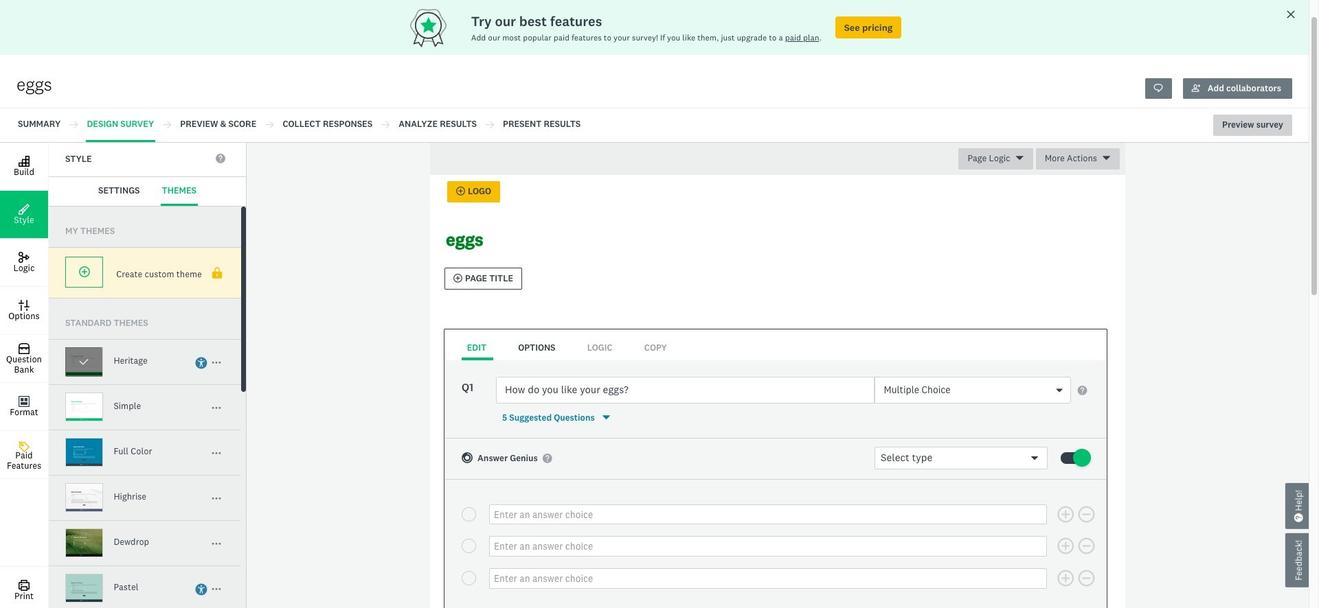 Task type: vqa. For each thing, say whether or not it's contained in the screenshot.
the New folder image
no



Task type: locate. For each thing, give the bounding box(es) containing it.
None radio
[[462, 540, 476, 554], [462, 572, 476, 586], [462, 540, 476, 554], [462, 572, 476, 586]]

None radio
[[462, 508, 476, 522]]



Task type: describe. For each thing, give the bounding box(es) containing it.
rewards image
[[407, 5, 471, 50]]



